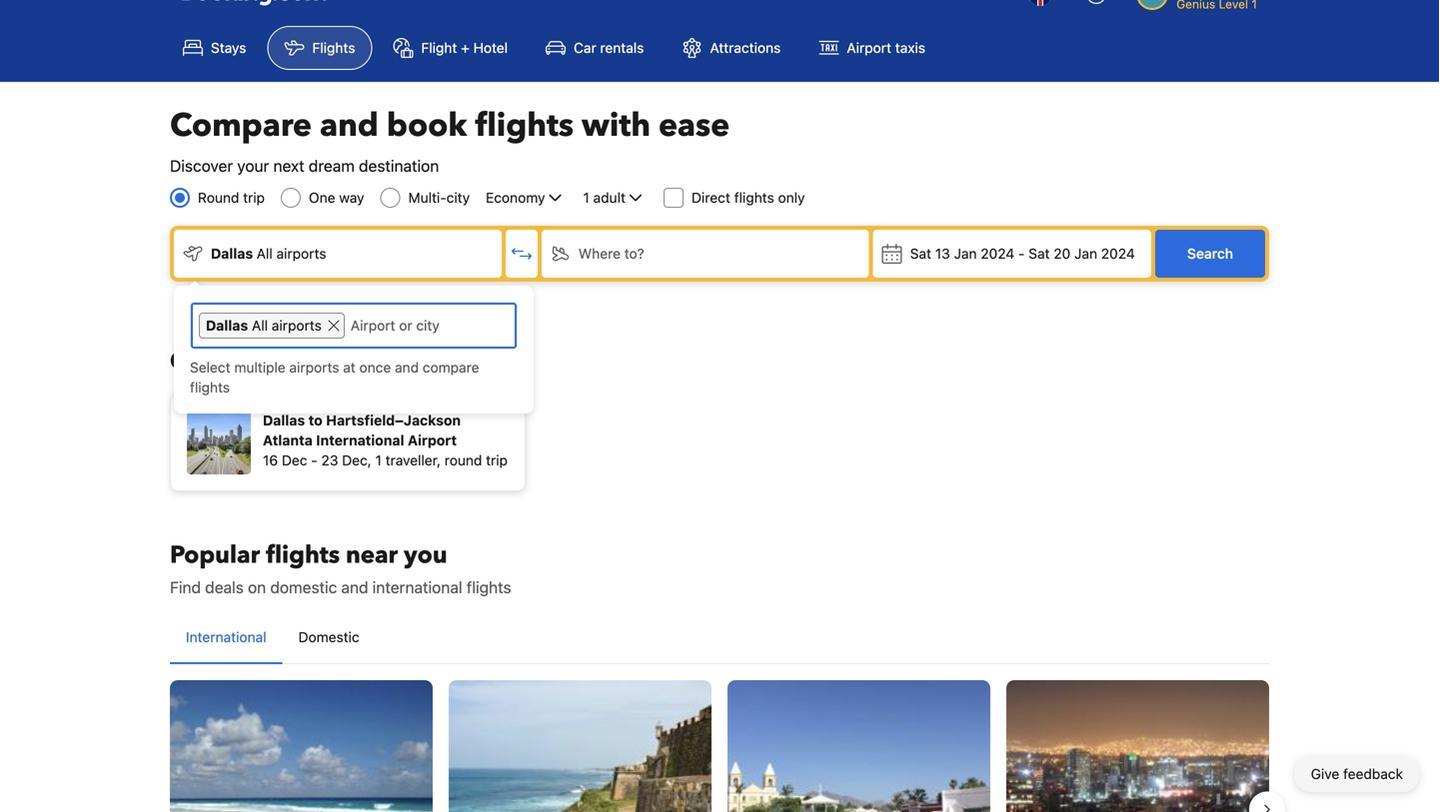 Task type: locate. For each thing, give the bounding box(es) containing it.
1 right the dec,
[[375, 452, 382, 469]]

1 horizontal spatial 1
[[583, 189, 590, 206]]

tab list
[[170, 612, 1270, 666]]

0 horizontal spatial airport
[[408, 432, 457, 449]]

economy
[[486, 189, 545, 206]]

airport left taxis
[[847, 39, 892, 56]]

region
[[154, 673, 1286, 813]]

direct
[[692, 189, 731, 206]]

and right once
[[395, 359, 419, 376]]

all up multiple
[[252, 317, 268, 334]]

1 vertical spatial and
[[395, 359, 419, 376]]

and
[[320, 104, 379, 147], [395, 359, 419, 376], [341, 578, 368, 597]]

and up dream
[[320, 104, 379, 147]]

- left 23
[[311, 452, 318, 469]]

- left 20
[[1019, 245, 1025, 262]]

continue
[[170, 345, 276, 378]]

1 sat from the left
[[910, 245, 932, 262]]

with
[[582, 104, 651, 147]]

1 inside dallas to hartsfield–jackson atlanta international airport 16 dec - 23 dec, 1 traveller, round trip
[[375, 452, 382, 469]]

1 inside dropdown button
[[583, 189, 590, 206]]

stays link
[[166, 26, 263, 70]]

0 horizontal spatial international
[[186, 629, 266, 646]]

international down the deals
[[186, 629, 266, 646]]

sat left the 13
[[910, 245, 932, 262]]

1 horizontal spatial -
[[1019, 245, 1025, 262]]

jan
[[954, 245, 977, 262], [1075, 245, 1098, 262]]

where
[[579, 245, 621, 262]]

jan right the 13
[[954, 245, 977, 262]]

airport inside dallas to hartsfield–jackson atlanta international airport 16 dec - 23 dec, 1 traveller, round trip
[[408, 432, 457, 449]]

next
[[273, 156, 305, 175]]

dallas all airports up multiple
[[206, 317, 322, 334]]

where to?
[[579, 245, 645, 262]]

sat left 20
[[1029, 245, 1050, 262]]

2024 right 20
[[1102, 245, 1135, 262]]

0 horizontal spatial 2024
[[981, 245, 1015, 262]]

0 vertical spatial you
[[362, 345, 405, 378]]

international
[[316, 432, 404, 449], [186, 629, 266, 646]]

attractions link
[[665, 26, 798, 70]]

round
[[445, 452, 482, 469]]

on
[[248, 578, 266, 597]]

international up the dec,
[[316, 432, 404, 449]]

1
[[583, 189, 590, 206], [375, 452, 382, 469]]

sat
[[910, 245, 932, 262], [1029, 245, 1050, 262]]

flights right international
[[467, 578, 511, 597]]

trip down your on the left top of page
[[243, 189, 265, 206]]

domestic
[[270, 578, 337, 597]]

dallas to hartsfield–jackson atlanta international airport 16 dec - 23 dec, 1 traveller, round trip
[[263, 412, 508, 469]]

atlanta
[[263, 432, 313, 449]]

dallas inside dallas to hartsfield–jackson atlanta international airport 16 dec - 23 dec, 1 traveller, round trip
[[263, 412, 305, 429]]

dallas all airports down round trip
[[211, 245, 326, 262]]

and down the near
[[341, 578, 368, 597]]

2024
[[981, 245, 1015, 262], [1102, 245, 1135, 262]]

13
[[936, 245, 951, 262]]

airport
[[847, 39, 892, 56], [408, 432, 457, 449]]

and inside popular flights near you find deals on domestic and international flights
[[341, 578, 368, 597]]

flights down select on the left top
[[190, 379, 230, 396]]

-
[[1019, 245, 1025, 262], [311, 452, 318, 469]]

1 vertical spatial international
[[186, 629, 266, 646]]

airport taxis link
[[802, 26, 943, 70]]

flights inside compare and book flights with ease discover your next dream destination
[[475, 104, 574, 147]]

adult
[[593, 189, 626, 206]]

go to booking.com flights image
[[182, 0, 326, 5]]

flights
[[475, 104, 574, 147], [734, 189, 775, 206], [190, 379, 230, 396], [266, 539, 340, 572], [467, 578, 511, 597]]

all down round trip
[[257, 245, 273, 262]]

2 vertical spatial dallas
[[263, 412, 305, 429]]

popular
[[170, 539, 260, 572]]

one
[[309, 189, 335, 206]]

continue where you left off
[[170, 345, 487, 378]]

0 vertical spatial dallas all airports
[[211, 245, 326, 262]]

dec
[[282, 452, 307, 469]]

1 horizontal spatial international
[[316, 432, 404, 449]]

flights
[[312, 39, 355, 56]]

flights up economy
[[475, 104, 574, 147]]

near
[[346, 539, 398, 572]]

sat 13 jan 2024 - sat 20 jan 2024 button
[[873, 230, 1152, 278]]

flights link
[[267, 26, 372, 70]]

0 horizontal spatial -
[[311, 452, 318, 469]]

give
[[1311, 766, 1340, 783]]

attractions
[[710, 39, 781, 56]]

1 horizontal spatial sat
[[1029, 245, 1050, 262]]

1 horizontal spatial trip
[[486, 452, 508, 469]]

multiple
[[234, 359, 286, 376]]

0 vertical spatial 1
[[583, 189, 590, 206]]

hartsfield–jackson
[[326, 412, 461, 429]]

where to? button
[[542, 230, 869, 278]]

0 horizontal spatial sat
[[910, 245, 932, 262]]

jan right 20
[[1075, 245, 1098, 262]]

1 vertical spatial dallas
[[206, 317, 248, 334]]

dallas up continue
[[206, 317, 248, 334]]

dallas to san juan image
[[449, 681, 712, 813]]

1 vertical spatial 1
[[375, 452, 382, 469]]

0 vertical spatial trip
[[243, 189, 265, 206]]

tab list containing international
[[170, 612, 1270, 666]]

1 vertical spatial -
[[311, 452, 318, 469]]

airport up the "traveller,"
[[408, 432, 457, 449]]

1 vertical spatial airport
[[408, 432, 457, 449]]

0 vertical spatial international
[[316, 432, 404, 449]]

you
[[362, 345, 405, 378], [404, 539, 447, 572]]

round trip
[[198, 189, 265, 206]]

airports up where
[[272, 317, 322, 334]]

domestic button
[[282, 612, 376, 664]]

1 adult
[[583, 189, 626, 206]]

2 jan from the left
[[1075, 245, 1098, 262]]

Airport or city text field
[[349, 313, 509, 339]]

1 horizontal spatial jan
[[1075, 245, 1098, 262]]

airports left at
[[289, 359, 339, 376]]

round
[[198, 189, 239, 206]]

1 vertical spatial all
[[252, 317, 268, 334]]

0 vertical spatial and
[[320, 104, 379, 147]]

rentals
[[600, 39, 644, 56]]

2 vertical spatial and
[[341, 578, 368, 597]]

you inside popular flights near you find deals on domestic and international flights
[[404, 539, 447, 572]]

0 horizontal spatial trip
[[243, 189, 265, 206]]

2024 right the 13
[[981, 245, 1015, 262]]

- inside dallas to hartsfield–jackson atlanta international airport 16 dec - 23 dec, 1 traveller, round trip
[[311, 452, 318, 469]]

1 left adult
[[583, 189, 590, 206]]

dallas to san josé del cabo image
[[728, 681, 991, 813]]

dallas to cancún image
[[170, 681, 433, 813]]

taxis
[[896, 39, 926, 56]]

0 horizontal spatial jan
[[954, 245, 977, 262]]

you up international
[[404, 539, 447, 572]]

1 adult button
[[581, 186, 648, 210]]

2 vertical spatial airports
[[289, 359, 339, 376]]

airports
[[276, 245, 326, 262], [272, 317, 322, 334], [289, 359, 339, 376]]

all
[[257, 245, 273, 262], [252, 317, 268, 334]]

trip inside dallas to hartsfield–jackson atlanta international airport 16 dec - 23 dec, 1 traveller, round trip
[[486, 452, 508, 469]]

dallas all airports
[[211, 245, 326, 262], [206, 317, 322, 334]]

dallas up atlanta
[[263, 412, 305, 429]]

trip right 'round'
[[486, 452, 508, 469]]

airports down one on the left
[[276, 245, 326, 262]]

flights up the domestic
[[266, 539, 340, 572]]

1 jan from the left
[[954, 245, 977, 262]]

sat 13 jan 2024 - sat 20 jan 2024
[[910, 245, 1135, 262]]

2 sat from the left
[[1029, 245, 1050, 262]]

dec,
[[342, 452, 372, 469]]

0 vertical spatial -
[[1019, 245, 1025, 262]]

1 horizontal spatial airport
[[847, 39, 892, 56]]

dallas
[[211, 245, 253, 262], [206, 317, 248, 334], [263, 412, 305, 429]]

multi-
[[408, 189, 447, 206]]

0 horizontal spatial 1
[[375, 452, 382, 469]]

- inside dropdown button
[[1019, 245, 1025, 262]]

0 vertical spatial airport
[[847, 39, 892, 56]]

1 vertical spatial trip
[[486, 452, 508, 469]]

stays
[[211, 39, 246, 56]]

1 vertical spatial you
[[404, 539, 447, 572]]

book
[[387, 104, 467, 147]]

trip
[[243, 189, 265, 206], [486, 452, 508, 469]]

+
[[461, 39, 470, 56]]

car rentals link
[[529, 26, 661, 70]]

1 horizontal spatial 2024
[[1102, 245, 1135, 262]]

to
[[309, 412, 323, 429]]

you right at
[[362, 345, 405, 378]]

dallas down round trip
[[211, 245, 253, 262]]



Task type: vqa. For each thing, say whether or not it's contained in the screenshot.
first Sat
yes



Task type: describe. For each thing, give the bounding box(es) containing it.
where
[[282, 345, 356, 378]]

international button
[[170, 612, 282, 664]]

airport inside "airport taxis" link
[[847, 39, 892, 56]]

1 2024 from the left
[[981, 245, 1015, 262]]

destination
[[359, 156, 439, 175]]

international inside dallas to hartsfield–jackson atlanta international airport 16 dec - 23 dec, 1 traveller, round trip
[[316, 432, 404, 449]]

1 vertical spatial airports
[[272, 317, 322, 334]]

2 2024 from the left
[[1102, 245, 1135, 262]]

select multiple airports at once and compare flights
[[190, 359, 479, 396]]

16
[[263, 452, 278, 469]]

0 vertical spatial dallas
[[211, 245, 253, 262]]

deals
[[205, 578, 244, 597]]

your
[[237, 156, 269, 175]]

only
[[778, 189, 805, 206]]

traveller,
[[386, 452, 441, 469]]

give feedback button
[[1295, 757, 1420, 793]]

flight
[[421, 39, 457, 56]]

flight + hotel link
[[376, 26, 525, 70]]

way
[[339, 189, 364, 206]]

off
[[456, 345, 487, 378]]

international
[[373, 578, 462, 597]]

search button
[[1156, 230, 1266, 278]]

compare and book flights with ease discover your next dream destination
[[170, 104, 730, 175]]

0 vertical spatial airports
[[276, 245, 326, 262]]

search
[[1188, 245, 1234, 262]]

multi-city
[[408, 189, 470, 206]]

and inside compare and book flights with ease discover your next dream destination
[[320, 104, 379, 147]]

left
[[411, 345, 450, 378]]

once
[[360, 359, 391, 376]]

and inside select multiple airports at once and compare flights
[[395, 359, 419, 376]]

flights left only
[[734, 189, 775, 206]]

flights inside select multiple airports at once and compare flights
[[190, 379, 230, 396]]

city
[[447, 189, 470, 206]]

dallas to mexico city image
[[1007, 681, 1270, 813]]

1 vertical spatial dallas all airports
[[206, 317, 322, 334]]

popular flights near you find deals on domestic and international flights
[[170, 539, 511, 597]]

domestic
[[298, 629, 360, 646]]

flight + hotel
[[421, 39, 508, 56]]

airports inside select multiple airports at once and compare flights
[[289, 359, 339, 376]]

car rentals
[[574, 39, 644, 56]]

dream
[[309, 156, 355, 175]]

select
[[190, 359, 231, 376]]

airport taxis
[[847, 39, 926, 56]]

ease
[[659, 104, 730, 147]]

compare
[[423, 359, 479, 376]]

23
[[321, 452, 338, 469]]

at
[[343, 359, 356, 376]]

to?
[[625, 245, 645, 262]]

direct flights only
[[692, 189, 805, 206]]

compare
[[170, 104, 312, 147]]

give feedback
[[1311, 766, 1404, 783]]

international inside button
[[186, 629, 266, 646]]

car
[[574, 39, 597, 56]]

find
[[170, 578, 201, 597]]

feedback
[[1344, 766, 1404, 783]]

hotel
[[474, 39, 508, 56]]

20
[[1054, 245, 1071, 262]]

0 vertical spatial all
[[257, 245, 273, 262]]

one way
[[309, 189, 364, 206]]

discover
[[170, 156, 233, 175]]



